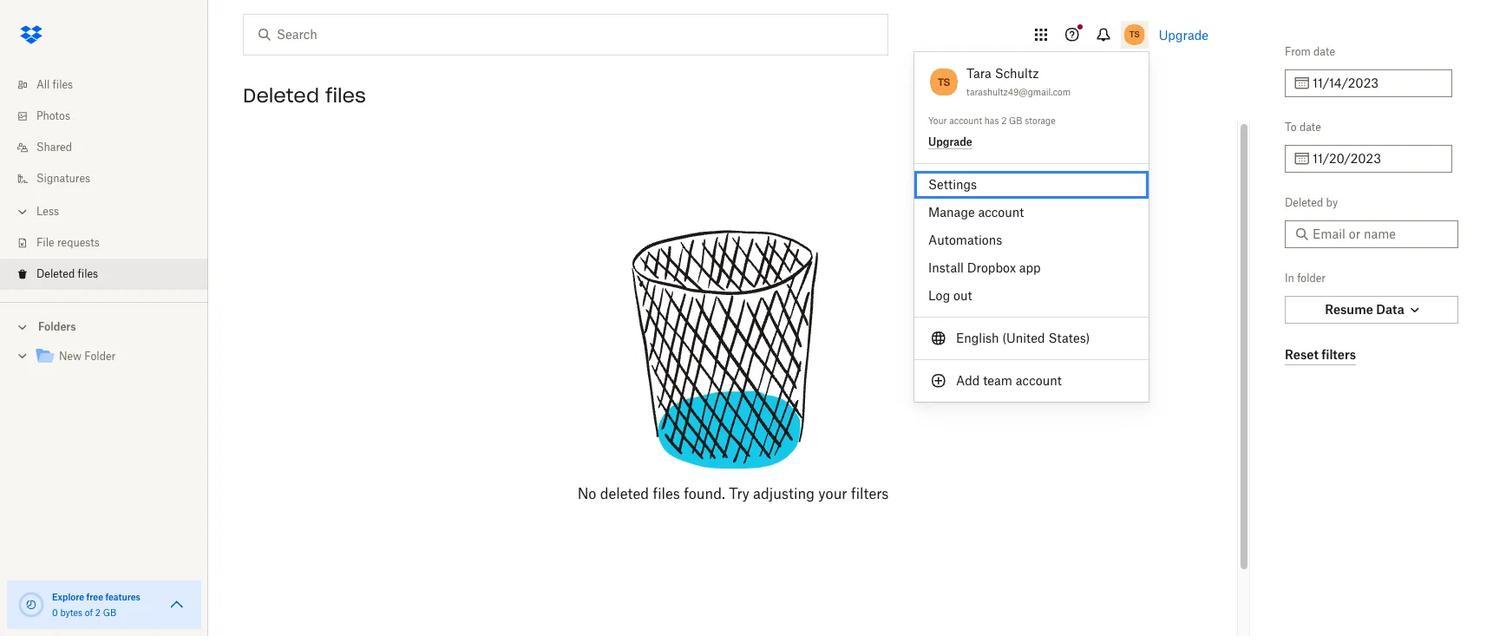Task type: locate. For each thing, give the bounding box(es) containing it.
file requests link
[[14, 227, 208, 259]]

found.
[[684, 485, 726, 503]]

app
[[1020, 260, 1041, 275]]

adjusting
[[753, 485, 815, 503]]

1 vertical spatial gb
[[103, 608, 116, 618]]

2 inside explore free features 0 bytes of 2 gb
[[95, 608, 101, 618]]

shared
[[36, 141, 72, 154]]

upgrade
[[1159, 27, 1209, 42], [929, 135, 973, 148]]

deleted inside "deleted files" link
[[36, 267, 75, 280]]

1 horizontal spatial 2
[[1002, 115, 1007, 126]]

english (united states) menu item
[[915, 325, 1149, 352]]

gb inside explore free features 0 bytes of 2 gb
[[103, 608, 116, 618]]

1 vertical spatial account
[[978, 205, 1025, 220]]

account
[[950, 115, 983, 126], [978, 205, 1025, 220], [1016, 373, 1062, 388]]

in folder
[[1285, 272, 1326, 285]]

2 vertical spatial deleted
[[36, 267, 75, 280]]

0 horizontal spatial 2
[[95, 608, 101, 618]]

files inside list item
[[78, 267, 98, 280]]

From date text field
[[1313, 74, 1442, 93]]

file
[[36, 236, 54, 249]]

date right to
[[1300, 121, 1322, 134]]

to
[[1285, 121, 1297, 134]]

0 horizontal spatial deleted files
[[36, 267, 98, 280]]

folders
[[38, 320, 76, 333]]

your
[[929, 115, 947, 126]]

account for your
[[950, 115, 983, 126]]

bytes
[[60, 608, 83, 618]]

1 horizontal spatial gb
[[1009, 115, 1023, 126]]

of
[[85, 608, 93, 618]]

install
[[929, 260, 964, 275]]

english (united states)
[[956, 331, 1090, 345]]

deleted
[[243, 83, 319, 108], [1285, 196, 1324, 209], [36, 267, 75, 280]]

automations
[[929, 233, 1003, 247]]

explore
[[52, 592, 84, 602]]

1 vertical spatial deleted files
[[36, 267, 98, 280]]

manage
[[929, 205, 975, 220]]

2 horizontal spatial deleted
[[1285, 196, 1324, 209]]

files
[[53, 78, 73, 91], [325, 83, 366, 108], [78, 267, 98, 280], [653, 485, 680, 503]]

all files
[[36, 78, 73, 91]]

gb right has
[[1009, 115, 1023, 126]]

upgrade link
[[1159, 27, 1209, 42]]

0 vertical spatial date
[[1314, 45, 1336, 58]]

1 vertical spatial deleted
[[1285, 196, 1324, 209]]

by
[[1327, 196, 1338, 209]]

tara schultz tarashultz49@gmail.com
[[967, 66, 1071, 97]]

1 vertical spatial upgrade
[[929, 135, 973, 148]]

0 vertical spatial upgrade
[[1159, 27, 1209, 42]]

install dropbox app
[[929, 260, 1041, 275]]

date right 'from' at the right of the page
[[1314, 45, 1336, 58]]

0 vertical spatial account
[[950, 115, 983, 126]]

2 right of
[[95, 608, 101, 618]]

1 vertical spatial 2
[[95, 608, 101, 618]]

gb down features
[[103, 608, 116, 618]]

upgrade down your
[[929, 135, 973, 148]]

upgrade right the account menu icon
[[1159, 27, 1209, 42]]

0 horizontal spatial deleted
[[36, 267, 75, 280]]

deleted by
[[1285, 196, 1338, 209]]

filters
[[851, 485, 889, 503]]

log out link
[[915, 282, 1149, 310]]

0 horizontal spatial gb
[[103, 608, 116, 618]]

dropbox image
[[14, 17, 49, 52]]

photos link
[[14, 101, 208, 132]]

account right team
[[1016, 373, 1062, 388]]

upgrade button
[[929, 135, 973, 149]]

gb
[[1009, 115, 1023, 126], [103, 608, 116, 618]]

2 right has
[[1002, 115, 1007, 126]]

0 horizontal spatial upgrade
[[929, 135, 973, 148]]

try
[[729, 485, 750, 503]]

deleted files
[[243, 83, 366, 108], [36, 267, 98, 280]]

account down settings link
[[978, 205, 1025, 220]]

list
[[0, 59, 208, 302]]

log
[[929, 288, 951, 303]]

folder
[[1298, 272, 1326, 285]]

0 vertical spatial 2
[[1002, 115, 1007, 126]]

1 horizontal spatial deleted
[[243, 83, 319, 108]]

1 horizontal spatial upgrade
[[1159, 27, 1209, 42]]

0 vertical spatial deleted files
[[243, 83, 366, 108]]

2 vertical spatial account
[[1016, 373, 1062, 388]]

account left has
[[950, 115, 983, 126]]

no deleted files found. try adjusting your filters
[[578, 485, 889, 503]]

2
[[1002, 115, 1007, 126], [95, 608, 101, 618]]

quota usage element
[[17, 591, 45, 619]]

photos
[[36, 109, 70, 122]]

1 vertical spatial date
[[1300, 121, 1322, 134]]

file requests
[[36, 236, 100, 249]]

date
[[1314, 45, 1336, 58], [1300, 121, 1322, 134]]

tarashultz49@gmail.com
[[967, 87, 1071, 97]]

in
[[1285, 272, 1295, 285]]

signatures
[[36, 172, 90, 185]]



Task type: describe. For each thing, give the bounding box(es) containing it.
0 vertical spatial gb
[[1009, 115, 1023, 126]]

account for manage
[[978, 205, 1025, 220]]

english
[[956, 331, 999, 345]]

dropbox
[[967, 260, 1016, 275]]

folders button
[[0, 313, 208, 339]]

features
[[105, 592, 140, 602]]

add
[[956, 373, 980, 388]]

out
[[954, 288, 973, 303]]

account menu image
[[1121, 21, 1149, 49]]

ts
[[938, 76, 950, 89]]

all
[[36, 78, 50, 91]]

manage account
[[929, 205, 1025, 220]]

(united
[[1003, 331, 1046, 345]]

from date
[[1285, 45, 1336, 58]]

list containing all files
[[0, 59, 208, 302]]

add team account link
[[915, 367, 1149, 395]]

to date
[[1285, 121, 1322, 134]]

states)
[[1049, 331, 1090, 345]]

less
[[36, 205, 59, 218]]

tara
[[967, 66, 992, 81]]

requests
[[57, 236, 100, 249]]

deleted
[[600, 485, 649, 503]]

has
[[985, 115, 999, 126]]

free
[[86, 592, 103, 602]]

0
[[52, 608, 58, 618]]

your account has 2 gb storage
[[929, 115, 1056, 126]]

ts button
[[929, 64, 960, 100]]

automations link
[[915, 227, 1149, 254]]

log out
[[929, 288, 973, 303]]

choose a language: image
[[929, 328, 950, 349]]

new folder
[[59, 350, 116, 363]]

date for from date
[[1314, 45, 1336, 58]]

shared link
[[14, 132, 208, 163]]

add team account
[[956, 373, 1062, 388]]

less image
[[14, 203, 31, 220]]

from
[[1285, 45, 1311, 58]]

To date text field
[[1313, 149, 1442, 168]]

new folder link
[[35, 345, 194, 369]]

settings link
[[915, 171, 1149, 199]]

explore free features 0 bytes of 2 gb
[[52, 592, 140, 618]]

storage
[[1025, 115, 1056, 126]]

deleted files link
[[14, 259, 208, 290]]

settings
[[929, 177, 977, 192]]

deleted files inside list item
[[36, 267, 98, 280]]

folder
[[84, 350, 116, 363]]

date for to date
[[1300, 121, 1322, 134]]

manage account link
[[915, 199, 1149, 227]]

1 horizontal spatial deleted files
[[243, 83, 366, 108]]

new
[[59, 350, 82, 363]]

signatures link
[[14, 163, 208, 194]]

deleted files list item
[[0, 259, 208, 290]]

no
[[578, 485, 597, 503]]

all files link
[[14, 69, 208, 101]]

0 vertical spatial deleted
[[243, 83, 319, 108]]

your
[[819, 485, 848, 503]]

team
[[983, 373, 1013, 388]]

schultz
[[995, 66, 1039, 81]]



Task type: vqa. For each thing, say whether or not it's contained in the screenshot.
created button
no



